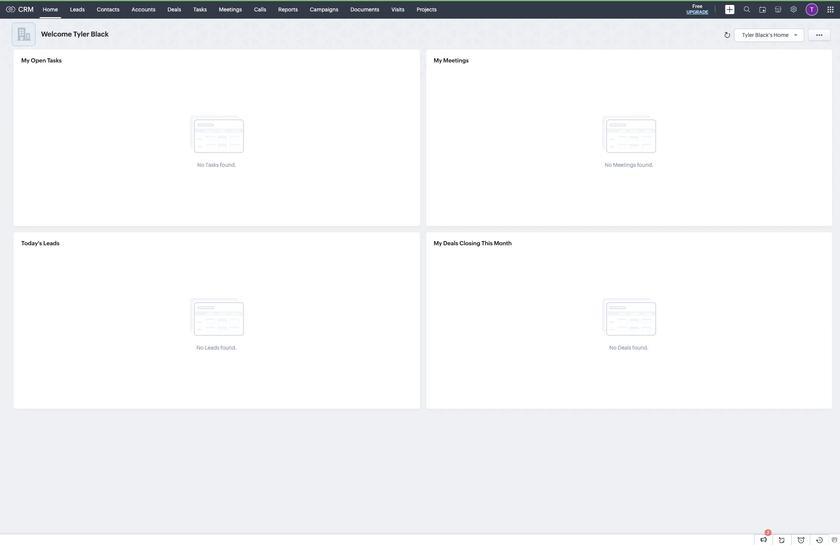 Task type: locate. For each thing, give the bounding box(es) containing it.
my for my open tasks
[[21, 57, 30, 64]]

tyler black's home
[[743, 32, 789, 38]]

1 horizontal spatial tyler
[[743, 32, 755, 38]]

meetings for my meetings
[[444, 57, 469, 64]]

meetings link
[[213, 0, 248, 18]]

1 vertical spatial deals
[[444, 240, 459, 246]]

home right black's
[[774, 32, 789, 38]]

profile element
[[802, 0, 823, 18]]

reports link
[[272, 0, 304, 18]]

0 horizontal spatial home
[[43, 6, 58, 12]]

found. for my meetings
[[637, 162, 654, 168]]

open
[[31, 57, 46, 64]]

0 vertical spatial tasks
[[193, 6, 207, 12]]

search image
[[744, 6, 751, 13]]

1 vertical spatial meetings
[[444, 57, 469, 64]]

found. for today's leads
[[221, 345, 237, 351]]

leads
[[70, 6, 85, 12], [43, 240, 59, 246], [205, 345, 220, 351]]

tyler left black
[[73, 30, 89, 38]]

welcome
[[41, 30, 72, 38]]

calls
[[254, 6, 266, 12]]

1 horizontal spatial deals
[[444, 240, 459, 246]]

upgrade
[[687, 10, 709, 15]]

found.
[[220, 162, 236, 168], [637, 162, 654, 168], [221, 345, 237, 351], [633, 345, 649, 351]]

2 vertical spatial deals
[[618, 345, 632, 351]]

leads inside leads link
[[70, 6, 85, 12]]

no for my meetings
[[605, 162, 612, 168]]

0 vertical spatial leads
[[70, 6, 85, 12]]

home
[[43, 6, 58, 12], [774, 32, 789, 38]]

tyler left black's
[[743, 32, 755, 38]]

0 vertical spatial home
[[43, 6, 58, 12]]

create menu element
[[721, 0, 740, 18]]

2 vertical spatial leads
[[205, 345, 220, 351]]

visits link
[[386, 0, 411, 18]]

no leads found.
[[197, 345, 237, 351]]

tyler black's home link
[[743, 32, 801, 38]]

no for today's leads
[[197, 345, 204, 351]]

1 horizontal spatial meetings
[[444, 57, 469, 64]]

0 horizontal spatial meetings
[[219, 6, 242, 12]]

1 vertical spatial home
[[774, 32, 789, 38]]

2 horizontal spatial meetings
[[613, 162, 636, 168]]

no deals found.
[[610, 345, 649, 351]]

black
[[91, 30, 109, 38]]

tyler
[[73, 30, 89, 38], [743, 32, 755, 38]]

deals
[[168, 6, 181, 12], [444, 240, 459, 246], [618, 345, 632, 351]]

my
[[21, 57, 30, 64], [434, 57, 442, 64], [434, 240, 442, 246]]

today's
[[21, 240, 42, 246]]

meetings
[[219, 6, 242, 12], [444, 57, 469, 64], [613, 162, 636, 168]]

home link
[[37, 0, 64, 18]]

0 vertical spatial meetings
[[219, 6, 242, 12]]

my meetings
[[434, 57, 469, 64]]

found. for my deals closing this month
[[633, 345, 649, 351]]

home right crm
[[43, 6, 58, 12]]

documents link
[[345, 0, 386, 18]]

free
[[693, 3, 703, 9]]

2 vertical spatial meetings
[[613, 162, 636, 168]]

meetings for no meetings found.
[[613, 162, 636, 168]]

reports
[[279, 6, 298, 12]]

deals link
[[162, 0, 187, 18]]

2 horizontal spatial leads
[[205, 345, 220, 351]]

projects
[[417, 6, 437, 12]]

free upgrade
[[687, 3, 709, 15]]

no
[[197, 162, 204, 168], [605, 162, 612, 168], [197, 345, 204, 351], [610, 345, 617, 351]]

1 vertical spatial leads
[[43, 240, 59, 246]]

closing
[[460, 240, 481, 246]]

accounts
[[132, 6, 156, 12]]

0 horizontal spatial leads
[[43, 240, 59, 246]]

no meetings found.
[[605, 162, 654, 168]]

no for my open tasks
[[197, 162, 204, 168]]

deals for no deals found.
[[618, 345, 632, 351]]

1 horizontal spatial leads
[[70, 6, 85, 12]]

0 horizontal spatial deals
[[168, 6, 181, 12]]

crm
[[18, 5, 34, 13]]

1 horizontal spatial home
[[774, 32, 789, 38]]

2 horizontal spatial deals
[[618, 345, 632, 351]]

crm link
[[6, 5, 34, 13]]

profile image
[[806, 3, 818, 15]]

tasks
[[193, 6, 207, 12], [47, 57, 62, 64], [205, 162, 219, 168]]



Task type: vqa. For each thing, say whether or not it's contained in the screenshot.
My Deals Closing This Month's FOUND.
yes



Task type: describe. For each thing, give the bounding box(es) containing it.
deals for my deals closing this month
[[444, 240, 459, 246]]

my for my meetings
[[434, 57, 442, 64]]

today's leads
[[21, 240, 59, 246]]

month
[[494, 240, 512, 246]]

leads for today's leads
[[43, 240, 59, 246]]

1 vertical spatial tasks
[[47, 57, 62, 64]]

2
[[767, 530, 770, 535]]

no for my deals closing this month
[[610, 345, 617, 351]]

accounts link
[[126, 0, 162, 18]]

contacts link
[[91, 0, 126, 18]]

my deals closing this month
[[434, 240, 512, 246]]

0 vertical spatial deals
[[168, 6, 181, 12]]

leads for no leads found.
[[205, 345, 220, 351]]

calls link
[[248, 0, 272, 18]]

black's
[[756, 32, 773, 38]]

my for my deals closing this month
[[434, 240, 442, 246]]

calendar image
[[760, 6, 766, 12]]

documents
[[351, 6, 380, 12]]

found. for my open tasks
[[220, 162, 236, 168]]

2 vertical spatial tasks
[[205, 162, 219, 168]]

this
[[482, 240, 493, 246]]

campaigns link
[[304, 0, 345, 18]]

search element
[[740, 0, 755, 19]]

create menu image
[[726, 5, 735, 14]]

0 horizontal spatial tyler
[[73, 30, 89, 38]]

projects link
[[411, 0, 443, 18]]

campaigns
[[310, 6, 339, 12]]

contacts
[[97, 6, 120, 12]]

my open tasks
[[21, 57, 62, 64]]

no tasks found.
[[197, 162, 236, 168]]

visits
[[392, 6, 405, 12]]

tasks link
[[187, 0, 213, 18]]

welcome tyler black
[[41, 30, 109, 38]]

leads link
[[64, 0, 91, 18]]



